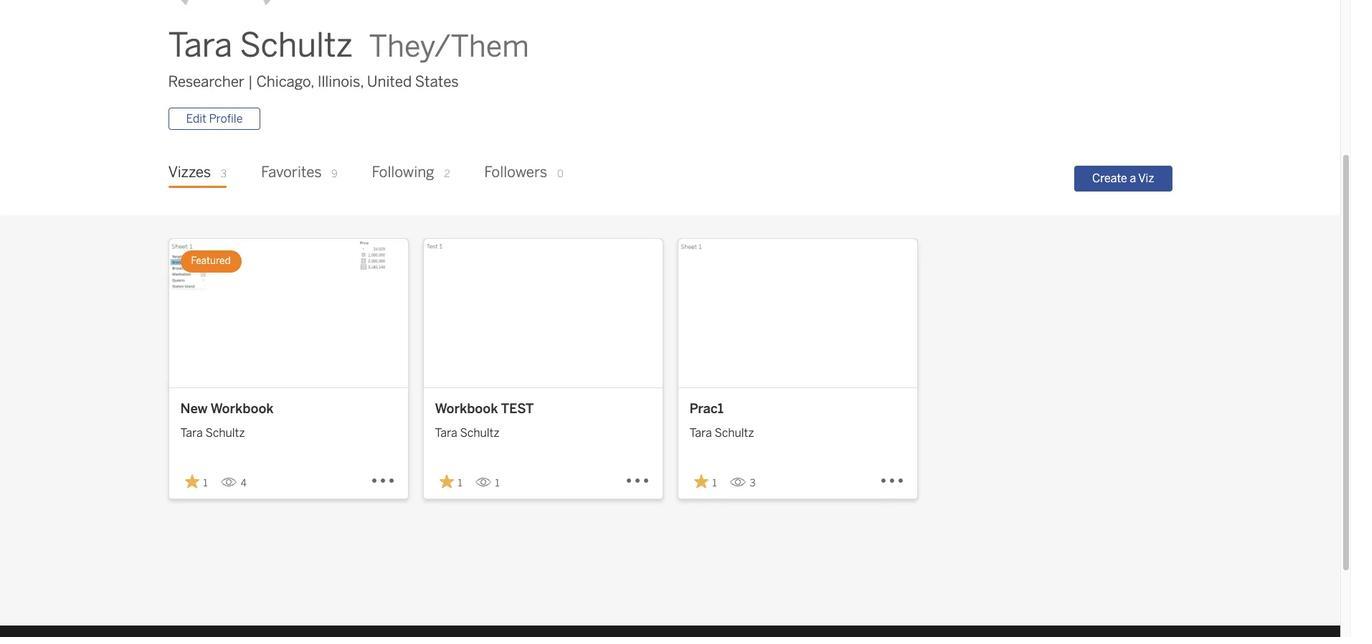Task type: describe. For each thing, give the bounding box(es) containing it.
featured element
[[180, 251, 242, 272]]

edit profile
[[186, 112, 243, 126]]

schultz for prac1
[[715, 426, 754, 440]]

9
[[332, 168, 338, 180]]

tara for prac1
[[690, 426, 712, 440]]

tara schultz link for workbook
[[180, 419, 396, 442]]

following
[[372, 164, 435, 181]]

featured
[[191, 255, 231, 267]]

researcher | chicago, illinois, united states
[[168, 73, 459, 90]]

remove favorite button for 4
[[180, 470, 215, 494]]

Remove Favorite button
[[435, 470, 470, 494]]

workbook thumbnail image for workbook test
[[424, 239, 663, 387]]

tara schultz up |
[[168, 26, 353, 66]]

they/them
[[369, 29, 529, 65]]

tara schultz for workbook test
[[435, 426, 500, 440]]

more actions image for 4
[[371, 468, 396, 494]]

3 views element
[[724, 471, 762, 495]]

new workbook
[[180, 401, 274, 417]]

|
[[248, 73, 253, 90]]

tara for new workbook
[[180, 426, 203, 440]]

tara schultz for prac1
[[690, 426, 754, 440]]

schultz for new workbook
[[206, 426, 245, 440]]

schultz for workbook test
[[460, 426, 500, 440]]

remove favorite button for 3
[[690, 470, 724, 494]]

1 workbook from the left
[[211, 401, 274, 417]]

1 view element
[[470, 471, 505, 495]]

0 vertical spatial 3
[[221, 168, 227, 180]]

edit
[[186, 112, 207, 126]]

a
[[1130, 171, 1137, 185]]

1 for 1
[[458, 477, 462, 489]]

4 views element
[[215, 471, 252, 495]]

1 for 4
[[203, 477, 208, 489]]

1 inside 1 view element
[[495, 477, 500, 489]]

1 for 3
[[713, 477, 717, 489]]

states
[[415, 73, 459, 90]]

create
[[1093, 171, 1128, 185]]

viz
[[1139, 171, 1155, 185]]



Task type: locate. For each thing, give the bounding box(es) containing it.
new
[[180, 401, 208, 417]]

more actions image for 1
[[625, 468, 651, 494]]

1 tara schultz link from the left
[[180, 419, 396, 442]]

1 right 1 button
[[495, 477, 500, 489]]

1
[[203, 477, 208, 489], [458, 477, 462, 489], [495, 477, 500, 489], [713, 477, 717, 489]]

1 vertical spatial 3
[[750, 477, 756, 489]]

4 1 from the left
[[713, 477, 717, 489]]

3 tara schultz link from the left
[[690, 419, 906, 442]]

schultz down 'new workbook'
[[206, 426, 245, 440]]

tara schultz down workbook test
[[435, 426, 500, 440]]

1 horizontal spatial 3
[[750, 477, 756, 489]]

tara for workbook test
[[435, 426, 458, 440]]

1 horizontal spatial remove favorite button
[[690, 470, 724, 494]]

1 more actions image from the left
[[371, 468, 396, 494]]

1 remove favorite button from the left
[[180, 470, 215, 494]]

0 horizontal spatial tara schultz link
[[180, 419, 396, 442]]

followers
[[484, 164, 548, 181]]

1 horizontal spatial workbook
[[435, 401, 498, 417]]

3 1 from the left
[[495, 477, 500, 489]]

workbook right new
[[211, 401, 274, 417]]

2 workbook thumbnail image from the left
[[424, 239, 663, 387]]

1 horizontal spatial more actions image
[[625, 468, 651, 494]]

tara schultz link for test
[[435, 419, 651, 442]]

3 inside "element"
[[750, 477, 756, 489]]

workbook
[[211, 401, 274, 417], [435, 401, 498, 417]]

2 more actions image from the left
[[625, 468, 651, 494]]

0
[[557, 168, 564, 180]]

edit profile button
[[168, 108, 261, 130]]

test
[[501, 401, 534, 417]]

schultz up chicago,
[[240, 26, 353, 66]]

tara schultz link
[[180, 419, 396, 442], [435, 419, 651, 442], [690, 419, 906, 442]]

2 1 from the left
[[458, 477, 462, 489]]

2
[[444, 168, 450, 180]]

tara schultz for new workbook
[[180, 426, 245, 440]]

tara
[[168, 26, 232, 66], [180, 426, 203, 440], [435, 426, 458, 440], [690, 426, 712, 440]]

1 left 1 view element
[[458, 477, 462, 489]]

tara down new
[[180, 426, 203, 440]]

tara down workbook test
[[435, 426, 458, 440]]

1 horizontal spatial workbook thumbnail image
[[424, 239, 663, 387]]

0 horizontal spatial remove favorite button
[[180, 470, 215, 494]]

favorites
[[261, 164, 322, 181]]

schultz down prac1
[[715, 426, 754, 440]]

2 workbook from the left
[[435, 401, 498, 417]]

profile
[[209, 112, 243, 126]]

researcher
[[168, 73, 245, 90]]

new workbook link
[[180, 399, 396, 419]]

vizzes
[[168, 164, 211, 181]]

4
[[241, 477, 247, 489]]

illinois,
[[318, 73, 364, 90]]

2 tara schultz link from the left
[[435, 419, 651, 442]]

workbook thumbnail image for prac1
[[678, 239, 917, 387]]

workbook test link
[[435, 399, 651, 419]]

workbook test
[[435, 401, 534, 417]]

prac1 link
[[690, 399, 906, 419]]

0 horizontal spatial workbook
[[211, 401, 274, 417]]

2 horizontal spatial tara schultz link
[[690, 419, 906, 442]]

2 horizontal spatial workbook thumbnail image
[[678, 239, 917, 387]]

1 workbook thumbnail image from the left
[[169, 239, 408, 387]]

1 left 4 views element on the left of the page
[[203, 477, 208, 489]]

Remove Favorite button
[[180, 470, 215, 494], [690, 470, 724, 494]]

schultz
[[240, 26, 353, 66], [206, 426, 245, 440], [460, 426, 500, 440], [715, 426, 754, 440]]

prac1
[[690, 401, 724, 417]]

united
[[367, 73, 412, 90]]

more actions image
[[880, 468, 906, 494]]

chicago,
[[256, 73, 314, 90]]

tara down prac1
[[690, 426, 712, 440]]

0 horizontal spatial 3
[[221, 168, 227, 180]]

tara schultz down prac1
[[690, 426, 754, 440]]

2 remove favorite button from the left
[[690, 470, 724, 494]]

create a viz button
[[1075, 166, 1173, 191]]

more actions image
[[371, 468, 396, 494], [625, 468, 651, 494]]

tara schultz down 'new workbook'
[[180, 426, 245, 440]]

1 left 3 views "element"
[[713, 477, 717, 489]]

0 horizontal spatial more actions image
[[371, 468, 396, 494]]

workbook thumbnail image
[[169, 239, 408, 387], [424, 239, 663, 387], [678, 239, 917, 387]]

tara up researcher
[[168, 26, 232, 66]]

1 inside 1 button
[[458, 477, 462, 489]]

tara schultz
[[168, 26, 353, 66], [180, 426, 245, 440], [435, 426, 500, 440], [690, 426, 754, 440]]

3 workbook thumbnail image from the left
[[678, 239, 917, 387]]

3
[[221, 168, 227, 180], [750, 477, 756, 489]]

0 horizontal spatial workbook thumbnail image
[[169, 239, 408, 387]]

1 horizontal spatial tara schultz link
[[435, 419, 651, 442]]

schultz down workbook test
[[460, 426, 500, 440]]

create a viz
[[1093, 171, 1155, 185]]

1 1 from the left
[[203, 477, 208, 489]]

workbook left test
[[435, 401, 498, 417]]



Task type: vqa. For each thing, say whether or not it's contained in the screenshot.


